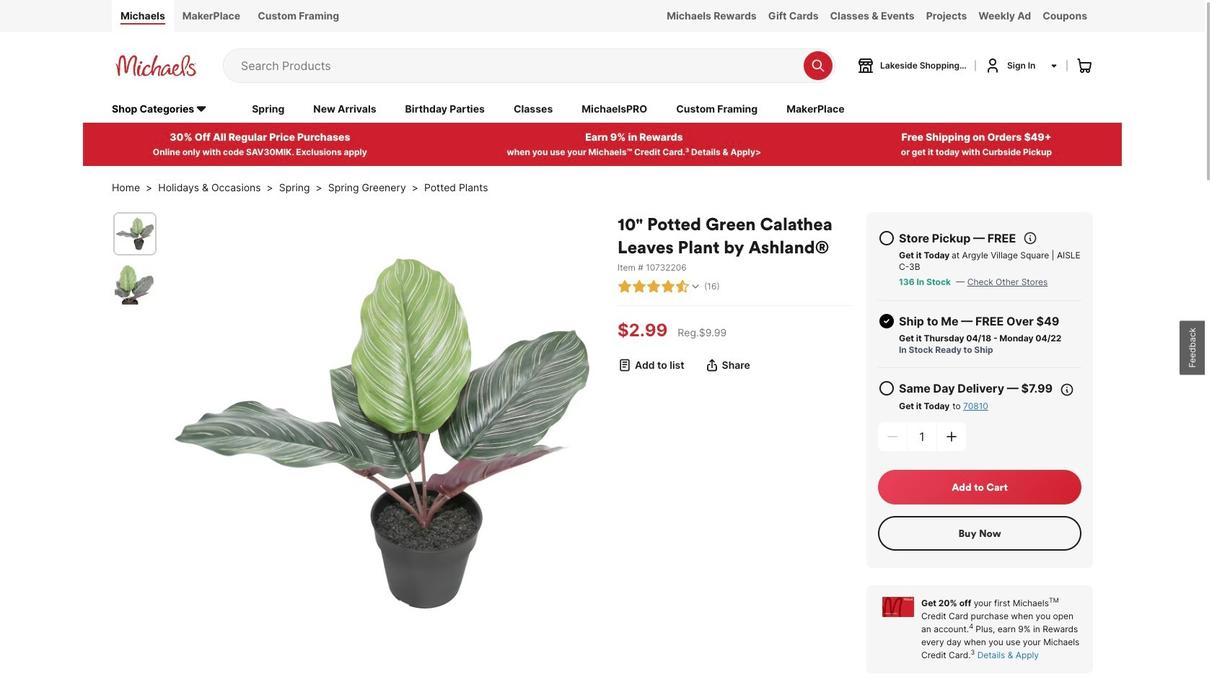 Task type: locate. For each thing, give the bounding box(es) containing it.
open samedaydelivery details modal image
[[1061, 382, 1075, 397]]

Number Stepper text field
[[908, 422, 937, 451]]

10&#x22; potted green calathea leaves plant by ashland&#xae; image
[[163, 212, 604, 652], [115, 213, 155, 254], [115, 264, 155, 304]]

tabler image
[[618, 279, 632, 294], [661, 279, 676, 294], [676, 279, 690, 294], [690, 281, 702, 292], [618, 358, 632, 372]]

tabler image
[[879, 229, 896, 247], [1024, 231, 1038, 245], [632, 279, 647, 294], [647, 279, 661, 294], [879, 380, 896, 397]]



Task type: vqa. For each thing, say whether or not it's contained in the screenshot.
button to increment counter for number stepper image
yes



Task type: describe. For each thing, give the bounding box(es) containing it.
search button image
[[811, 58, 826, 73]]

plcc card logo image
[[883, 597, 915, 617]]

Search Input field
[[241, 49, 797, 82]]

button to increment counter for number stepper image
[[945, 429, 959, 444]]



